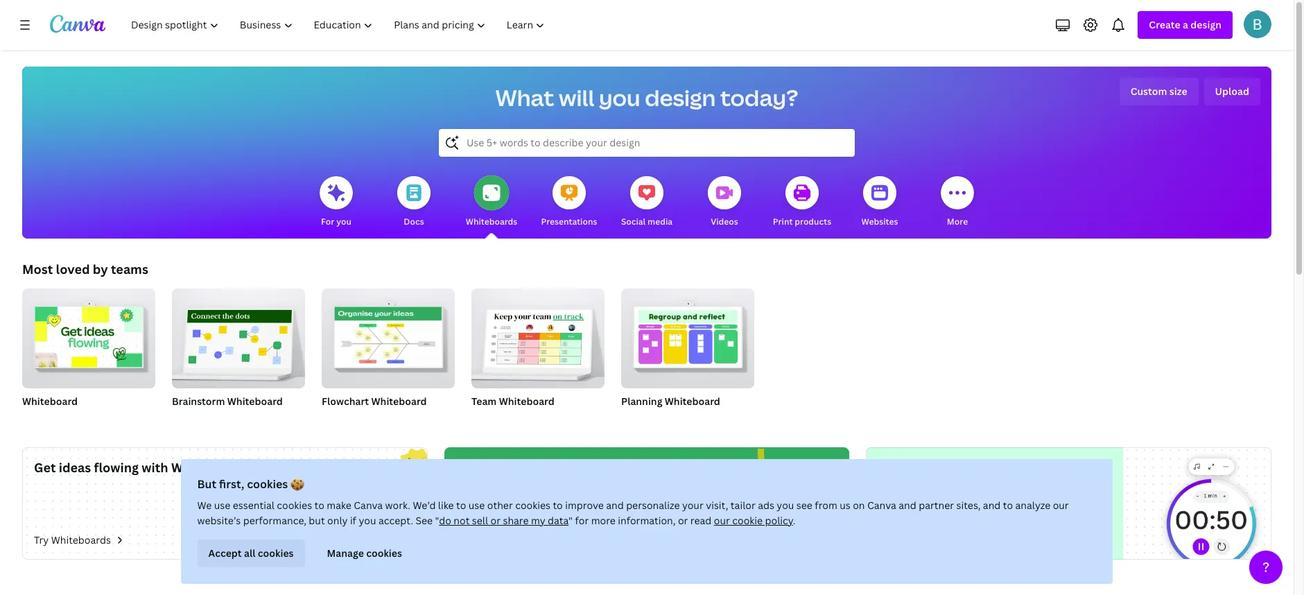 Task type: vqa. For each thing, say whether or not it's contained in the screenshot.
The Shop related to Shop Bound Documents
no



Task type: locate. For each thing, give the bounding box(es) containing it.
social
[[621, 216, 646, 228]]

with right flowing
[[142, 459, 168, 476]]

try whiteboards
[[34, 533, 111, 547]]

1 horizontal spatial or
[[679, 514, 689, 527]]

our inside we use essential cookies to make canva work. we'd like to use other cookies to improve and personalize your visit, tailor ads you see from us on canva and partner sites, and to analyze our website's performance, but only if you accept. see "
[[1054, 499, 1070, 512]]

information,
[[619, 514, 676, 527]]

"
[[436, 514, 440, 527], [569, 514, 573, 527]]

we
[[198, 499, 212, 512]]

a for add
[[906, 459, 913, 476]]

1 vertical spatial draw
[[473, 534, 497, 547]]

what
[[496, 83, 555, 112]]

most
[[22, 261, 53, 277]]

whiteboard for flowchart whiteboard
[[371, 395, 427, 408]]

cookies right all
[[258, 547, 294, 560]]

a right the create
[[1183, 18, 1189, 31]]

try for sketch
[[456, 534, 470, 547]]

presentations
[[541, 216, 598, 228]]

Search search field
[[467, 130, 828, 156]]

4 group from the left
[[472, 283, 605, 388]]

1 canva from the left
[[354, 499, 383, 512]]

draw
[[614, 459, 646, 475], [473, 534, 497, 547]]

1 horizontal spatial and
[[900, 499, 917, 512]]

cookies up essential
[[247, 477, 288, 492]]

whiteboard right team
[[499, 395, 555, 408]]

create
[[1150, 18, 1181, 31]]

whiteboard right the planning at bottom
[[665, 395, 721, 408]]

sites,
[[957, 499, 982, 512]]

get ideas flowing with whiteboards
[[34, 459, 249, 476]]

0 vertical spatial a
[[1183, 18, 1189, 31]]

you right will
[[599, 83, 641, 112]]

flowchart whiteboard
[[322, 395, 427, 408]]

1 vertical spatial a
[[906, 459, 913, 476]]

3 and from the left
[[984, 499, 1002, 512]]

a right 'add'
[[906, 459, 913, 476]]

by
[[93, 261, 108, 277]]

you right for
[[337, 216, 352, 228]]

0 horizontal spatial or
[[491, 514, 501, 527]]

and up do not sell or share my data " for more information, or read our cookie policy .
[[607, 499, 624, 512]]

whiteboards
[[466, 216, 518, 228], [171, 459, 249, 476], [999, 459, 1077, 476], [51, 533, 111, 547]]

from
[[816, 499, 838, 512]]

cookies inside button
[[258, 547, 294, 560]]

your right up at the bottom
[[519, 459, 547, 475]]

top level navigation element
[[122, 11, 557, 39]]

we'd
[[413, 499, 436, 512]]

1 horizontal spatial our
[[1054, 499, 1070, 512]]

1 horizontal spatial draw
[[614, 459, 646, 475]]

but first, cookies 🍪 dialog
[[181, 459, 1113, 584]]

if
[[351, 514, 357, 527]]

first,
[[220, 477, 245, 492]]

accept all cookies button
[[198, 540, 305, 567]]

1 horizontal spatial with
[[585, 459, 612, 475]]

your inside we use essential cookies to make canva work. we'd like to use other cookies to improve and personalize your visit, tailor ads you see from us on canva and partner sites, and to analyze our website's performance, but only if you accept. see "
[[683, 499, 704, 512]]

manage cookies button
[[316, 540, 414, 567]]

0 horizontal spatial canva
[[354, 499, 383, 512]]

you
[[599, 83, 641, 112], [337, 216, 352, 228], [778, 499, 795, 512], [359, 514, 377, 527]]

to right like
[[457, 499, 467, 512]]

use
[[215, 499, 231, 512], [469, 499, 485, 512]]

your up sites,
[[968, 459, 996, 476]]

and left the partner on the right of the page
[[900, 499, 917, 512]]

group for flowchart whiteboard
[[322, 283, 455, 388]]

sell
[[473, 514, 489, 527]]

canva right on on the bottom of page
[[868, 499, 897, 512]]

our right analyze
[[1054, 499, 1070, 512]]

try
[[34, 533, 49, 547], [456, 534, 470, 547]]

.
[[794, 514, 796, 527]]

4 whiteboard from the left
[[499, 395, 555, 408]]

not
[[454, 514, 470, 527]]

brainstorm
[[172, 395, 225, 408]]

or right sell
[[491, 514, 501, 527]]

0 horizontal spatial our
[[715, 514, 731, 527]]

a inside dropdown button
[[1183, 18, 1189, 31]]

planning whiteboard
[[622, 395, 721, 408]]

add
[[878, 459, 903, 476]]

cookies down accept.
[[367, 547, 403, 560]]

1 horizontal spatial your
[[683, 499, 704, 512]]

canva up if
[[354, 499, 383, 512]]

1 " from the left
[[436, 514, 440, 527]]

1 vertical spatial our
[[715, 514, 731, 527]]

1 and from the left
[[607, 499, 624, 512]]

ideas
[[550, 459, 582, 475], [59, 459, 91, 476]]

0 vertical spatial our
[[1054, 499, 1070, 512]]

websites button
[[862, 166, 899, 239]]

upload button
[[1205, 78, 1261, 105]]

0 horizontal spatial try
[[34, 533, 49, 547]]

design
[[1191, 18, 1222, 31], [645, 83, 716, 112]]

whiteboard right flowchart
[[371, 395, 427, 408]]

2 whiteboard from the left
[[227, 395, 283, 408]]

manage
[[327, 547, 364, 560]]

for you
[[321, 216, 352, 228]]

read
[[691, 514, 712, 527]]

whiteboard up the unlimited
[[22, 395, 78, 408]]

1 group from the left
[[22, 283, 155, 388]]

your
[[519, 459, 547, 475], [968, 459, 996, 476], [683, 499, 704, 512]]

2 or from the left
[[679, 514, 689, 527]]

1 horizontal spatial use
[[469, 499, 485, 512]]

and right sites,
[[984, 499, 1002, 512]]

1 horizontal spatial a
[[1183, 18, 1189, 31]]

social media button
[[621, 166, 673, 239]]

0 horizontal spatial a
[[906, 459, 913, 476]]

whiteboard right brainstorm
[[227, 395, 283, 408]]

2 horizontal spatial your
[[968, 459, 996, 476]]

get
[[34, 459, 56, 476]]

to left analyze
[[1004, 499, 1014, 512]]

0 horizontal spatial with
[[142, 459, 168, 476]]

ideas up improve
[[550, 459, 582, 475]]

cookies
[[247, 477, 288, 492], [277, 499, 313, 512], [516, 499, 551, 512], [258, 547, 294, 560], [367, 547, 403, 560]]

5 group from the left
[[622, 283, 755, 388]]

1 horizontal spatial try
[[456, 534, 470, 547]]

our
[[1054, 499, 1070, 512], [715, 514, 731, 527]]

1 vertical spatial design
[[645, 83, 716, 112]]

brainstorm whiteboard group
[[172, 283, 305, 426]]

our cookie policy link
[[715, 514, 794, 527]]

None search field
[[439, 129, 855, 157]]

our down the visit,
[[715, 514, 731, 527]]

design up search search field at the top
[[645, 83, 716, 112]]

we use essential cookies to make canva work. we'd like to use other cookies to improve and personalize your visit, tailor ads you see from us on canva and partner sites, and to analyze our website's performance, but only if you accept. see "
[[198, 499, 1070, 527]]

or left read at bottom right
[[679, 514, 689, 527]]

0 horizontal spatial use
[[215, 499, 231, 512]]

other
[[488, 499, 513, 512]]

" right "see"
[[436, 514, 440, 527]]

design right the create
[[1191, 18, 1222, 31]]

" left for
[[569, 514, 573, 527]]

2 horizontal spatial and
[[984, 499, 1002, 512]]

teams
[[111, 261, 148, 277]]

0 vertical spatial design
[[1191, 18, 1222, 31]]

0 horizontal spatial design
[[645, 83, 716, 112]]

up
[[500, 459, 516, 475]]

add a timer to your whiteboards link
[[867, 447, 1272, 560]]

3 whiteboard from the left
[[371, 395, 427, 408]]

visit,
[[707, 499, 729, 512]]

" inside we use essential cookies to make canva work. we'd like to use other cookies to improve and personalize your visit, tailor ads you see from us on canva and partner sites, and to analyze our website's performance, but only if you accept. see "
[[436, 514, 440, 527]]

brainstorm whiteboard
[[172, 395, 283, 408]]

and
[[607, 499, 624, 512], [900, 499, 917, 512], [984, 499, 1002, 512]]

1 horizontal spatial canva
[[868, 499, 897, 512]]

planning whiteboard group
[[622, 283, 755, 426]]

design inside dropdown button
[[1191, 18, 1222, 31]]

custom size button
[[1120, 78, 1199, 105]]

videos button
[[708, 166, 742, 239]]

ideas right get on the bottom left of page
[[59, 459, 91, 476]]

1 horizontal spatial design
[[1191, 18, 1222, 31]]

your up read at bottom right
[[683, 499, 704, 512]]

draw down sell
[[473, 534, 497, 547]]

flowchart whiteboard group
[[322, 283, 455, 426]]

us
[[841, 499, 851, 512]]

flowing
[[94, 459, 139, 476]]

1 horizontal spatial "
[[569, 514, 573, 527]]

0 horizontal spatial "
[[436, 514, 440, 527]]

accept.
[[379, 514, 414, 527]]

whiteboard unlimited
[[22, 395, 78, 425]]

whiteboards button
[[466, 166, 518, 239]]

all
[[245, 547, 256, 560]]

unlimited
[[22, 413, 62, 425]]

0 horizontal spatial draw
[[473, 534, 497, 547]]

group
[[22, 283, 155, 388], [172, 283, 305, 388], [322, 283, 455, 388], [472, 283, 605, 388], [622, 283, 755, 388]]

with
[[585, 459, 612, 475], [142, 459, 168, 476]]

0 horizontal spatial and
[[607, 499, 624, 512]]

group for planning whiteboard
[[622, 283, 755, 388]]

use up website's
[[215, 499, 231, 512]]

a
[[1183, 18, 1189, 31], [906, 459, 913, 476]]

you right if
[[359, 514, 377, 527]]

3 group from the left
[[322, 283, 455, 388]]

to right timer
[[952, 459, 965, 476]]

but
[[198, 477, 217, 492]]

canva
[[354, 499, 383, 512], [868, 499, 897, 512]]

docs
[[404, 216, 424, 228]]

do not sell or share my data link
[[440, 514, 569, 527]]

a for create
[[1183, 18, 1189, 31]]

1 horizontal spatial ideas
[[550, 459, 582, 475]]

use up sell
[[469, 499, 485, 512]]

only
[[328, 514, 348, 527]]

draw up personalize
[[614, 459, 646, 475]]

print products
[[773, 216, 832, 228]]

with up improve
[[585, 459, 612, 475]]

5 whiteboard from the left
[[665, 395, 721, 408]]



Task type: describe. For each thing, give the bounding box(es) containing it.
flowchart
[[322, 395, 369, 408]]

planning
[[622, 395, 663, 408]]

whiteboard for team whiteboard
[[499, 395, 555, 408]]

essential
[[233, 499, 275, 512]]

see
[[797, 499, 813, 512]]

data
[[548, 514, 569, 527]]

loved
[[56, 261, 90, 277]]

create a design button
[[1139, 11, 1233, 39]]

brad klo image
[[1245, 10, 1272, 38]]

size
[[1170, 85, 1188, 98]]

but
[[309, 514, 325, 527]]

custom size
[[1131, 85, 1188, 98]]

tailor
[[731, 499, 756, 512]]

website's
[[198, 514, 241, 527]]

to up but
[[315, 499, 325, 512]]

add a timer to your whiteboards
[[878, 459, 1077, 476]]

whiteboard group
[[22, 283, 155, 426]]

0 horizontal spatial ideas
[[59, 459, 91, 476]]

2 use from the left
[[469, 499, 485, 512]]

more
[[947, 216, 969, 228]]

share
[[504, 514, 529, 527]]

0 vertical spatial draw
[[614, 459, 646, 475]]

2 and from the left
[[900, 499, 917, 512]]

what will you design today?
[[496, 83, 799, 112]]

do not sell or share my data " for more information, or read our cookie policy .
[[440, 514, 796, 527]]

2 " from the left
[[569, 514, 573, 527]]

videos
[[711, 216, 739, 228]]

1 use from the left
[[215, 499, 231, 512]]

docs button
[[397, 166, 431, 239]]

will
[[559, 83, 595, 112]]

media
[[648, 216, 673, 228]]

accept
[[209, 547, 242, 560]]

analyze
[[1016, 499, 1051, 512]]

1 or from the left
[[491, 514, 501, 527]]

upload
[[1216, 85, 1250, 98]]

accept all cookies
[[209, 547, 294, 560]]

social media
[[621, 216, 673, 228]]

but first, cookies 🍪
[[198, 477, 305, 492]]

for
[[576, 514, 589, 527]]

cookies down the 🍪
[[277, 499, 313, 512]]

cookie
[[733, 514, 764, 527]]

most loved by teams
[[22, 261, 148, 277]]

websites
[[862, 216, 899, 228]]

custom
[[1131, 85, 1168, 98]]

ads
[[759, 499, 775, 512]]

for
[[321, 216, 335, 228]]

whiteboard for brainstorm whiteboard
[[227, 395, 283, 408]]

print products button
[[773, 166, 832, 239]]

print
[[773, 216, 793, 228]]

try for get
[[34, 533, 49, 547]]

you inside "button"
[[337, 216, 352, 228]]

you up policy
[[778, 499, 795, 512]]

my
[[532, 514, 546, 527]]

performance,
[[244, 514, 307, 527]]

group for team whiteboard
[[472, 283, 605, 388]]

to up data
[[554, 499, 563, 512]]

0 horizontal spatial your
[[519, 459, 547, 475]]

1 whiteboard from the left
[[22, 395, 78, 408]]

sketch up your ideas with draw
[[456, 459, 646, 475]]

improve
[[566, 499, 604, 512]]

group for whiteboard
[[22, 283, 155, 388]]

see
[[416, 514, 433, 527]]

products
[[795, 216, 832, 228]]

try draw
[[456, 534, 497, 547]]

team
[[472, 395, 497, 408]]

team whiteboard group
[[472, 283, 605, 426]]

2 canva from the left
[[868, 499, 897, 512]]

work.
[[386, 499, 411, 512]]

whiteboard for planning whiteboard
[[665, 395, 721, 408]]

team whiteboard
[[472, 395, 555, 408]]

like
[[439, 499, 454, 512]]

sketch
[[456, 459, 497, 475]]

presentations button
[[541, 166, 598, 239]]

more
[[592, 514, 616, 527]]

cookies inside "button"
[[367, 547, 403, 560]]

your inside the add a timer to your whiteboards link
[[968, 459, 996, 476]]

cookies up 'my'
[[516, 499, 551, 512]]

timer
[[916, 459, 949, 476]]

more button
[[941, 166, 975, 239]]

policy
[[766, 514, 794, 527]]

manage cookies
[[327, 547, 403, 560]]

for you button
[[320, 166, 353, 239]]

create a design
[[1150, 18, 1222, 31]]

2 group from the left
[[172, 283, 305, 388]]

personalize
[[627, 499, 680, 512]]

partner
[[920, 499, 955, 512]]

on
[[854, 499, 866, 512]]



